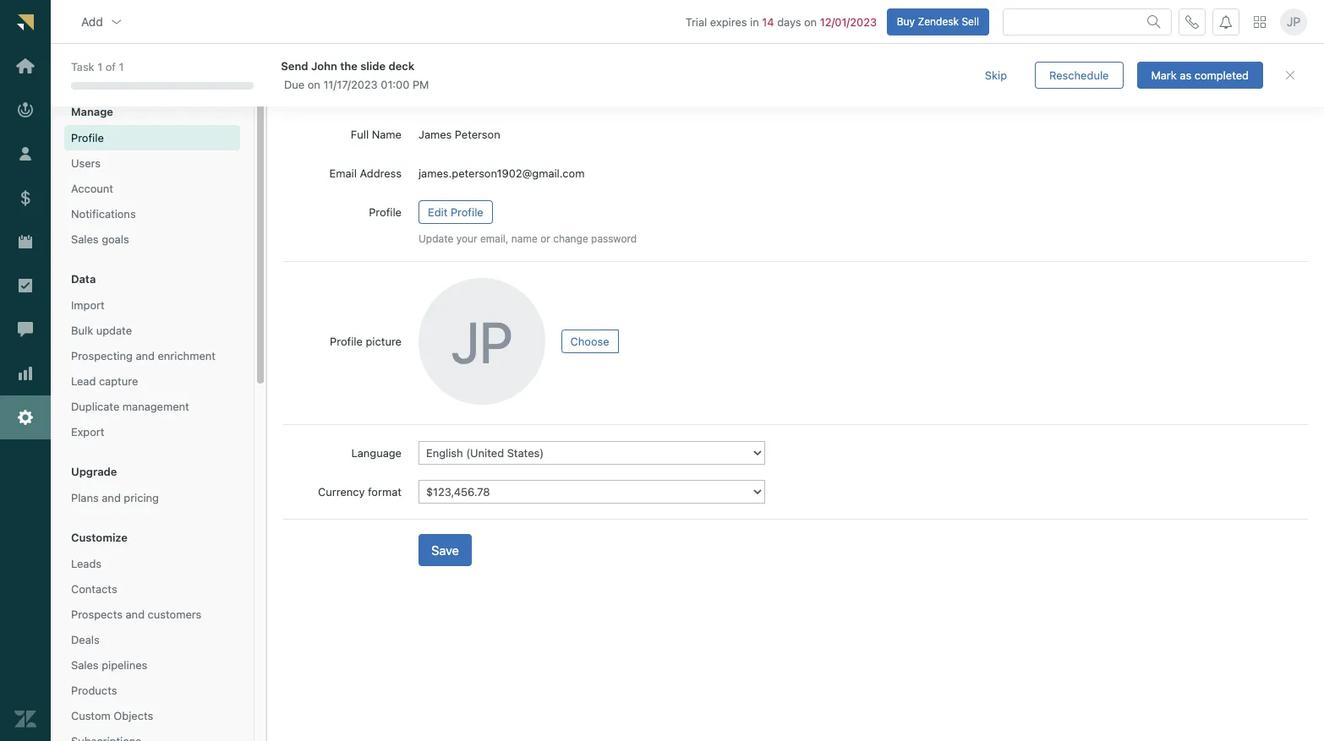 Task type: vqa. For each thing, say whether or not it's contained in the screenshot.
Community inside main content
no



Task type: describe. For each thing, give the bounding box(es) containing it.
profile picture
[[330, 335, 402, 349]]

14
[[762, 15, 775, 28]]

jp button
[[1281, 8, 1308, 35]]

prospecting and enrichment link
[[64, 345, 240, 367]]

contacts link
[[64, 579, 240, 601]]

currency
[[318, 486, 365, 499]]

enrichment
[[158, 349, 216, 363]]

notifications
[[71, 207, 136, 221]]

update
[[419, 233, 454, 245]]

duplicate management link
[[64, 396, 240, 418]]

goals
[[102, 233, 129, 246]]

buy zendesk sell
[[897, 15, 980, 28]]

customers
[[148, 608, 202, 622]]

data
[[71, 272, 96, 286]]

plans and pricing
[[71, 492, 159, 505]]

task 1 of 1
[[71, 60, 124, 74]]

choose
[[571, 335, 610, 349]]

account link
[[64, 178, 240, 200]]

trial expires in 14 days on 12/01/2023
[[686, 15, 877, 28]]

send
[[281, 59, 308, 72]]

zendesk
[[918, 15, 959, 28]]

capture
[[99, 375, 138, 388]]

export
[[71, 426, 105, 439]]

export link
[[64, 421, 240, 443]]

lead capture
[[71, 375, 138, 388]]

manage
[[71, 105, 113, 119]]

edit profile link
[[419, 201, 493, 224]]

sales goals link
[[64, 228, 240, 251]]

profile left the
[[283, 64, 340, 86]]

format
[[368, 486, 402, 499]]

send john the slide deck due on 11/17/2023 01:00 pm
[[281, 59, 429, 91]]

reschedule button
[[1036, 62, 1124, 89]]

deals
[[71, 634, 100, 647]]

james.peterson1902@gmail.com
[[419, 167, 585, 180]]

name
[[372, 128, 402, 141]]

prospects and customers
[[71, 608, 202, 622]]

profile link
[[64, 127, 240, 149]]

reschedule
[[1050, 68, 1109, 82]]

plans
[[71, 492, 99, 505]]

sales goals
[[71, 233, 129, 246]]

bell image
[[1220, 15, 1233, 28]]

bulk
[[71, 324, 93, 338]]

prospects
[[71, 608, 123, 622]]

name
[[512, 233, 538, 245]]

on inside send john the slide deck due on 11/17/2023 01:00 pm
[[308, 78, 320, 91]]

chevron down image
[[110, 15, 123, 28]]

users link
[[64, 152, 240, 174]]

management
[[123, 400, 189, 414]]

prospects and customers link
[[64, 604, 240, 626]]

calls image
[[1186, 15, 1200, 28]]

zendesk products image
[[1255, 16, 1266, 28]]

users
[[71, 157, 101, 170]]

sales pipelines link
[[64, 655, 240, 677]]

lead capture link
[[64, 371, 240, 393]]

custom objects
[[71, 710, 153, 723]]

deals link
[[64, 629, 240, 652]]

email address element
[[419, 166, 1309, 181]]

add button
[[68, 5, 137, 39]]

pricing
[[124, 492, 159, 505]]

edit
[[428, 206, 448, 219]]

notifications link
[[64, 203, 240, 225]]

send john the slide deck link
[[281, 58, 941, 73]]

cancel image
[[1284, 69, 1298, 82]]

products link
[[64, 680, 240, 702]]

peterson
[[455, 128, 501, 141]]

edit profile
[[428, 206, 484, 219]]

leads link
[[64, 553, 240, 575]]

picture
[[366, 335, 402, 349]]

days
[[778, 15, 802, 28]]



Task type: locate. For each thing, give the bounding box(es) containing it.
task
[[71, 60, 94, 74]]

buy zendesk sell button
[[887, 8, 990, 35]]

full name
[[351, 128, 402, 141]]

search image
[[1148, 15, 1161, 28]]

sales for sales goals
[[71, 233, 99, 246]]

email,
[[480, 233, 509, 245]]

custom
[[71, 710, 111, 723]]

0 vertical spatial and
[[136, 349, 155, 363]]

1 vertical spatial jp
[[451, 308, 513, 375]]

1 left of
[[97, 60, 103, 74]]

on right days
[[805, 15, 817, 28]]

0 vertical spatial jp
[[1287, 14, 1301, 29]]

lead
[[71, 375, 96, 388]]

profile up your
[[451, 206, 484, 219]]

1 sales from the top
[[71, 233, 99, 246]]

2 vertical spatial and
[[126, 608, 145, 622]]

bulk update link
[[64, 320, 240, 342]]

update your email, name or change password
[[419, 233, 637, 245]]

james
[[419, 128, 452, 141]]

skip button
[[971, 62, 1022, 89]]

custom objects link
[[64, 706, 240, 728]]

slide
[[361, 59, 386, 72]]

None field
[[96, 64, 229, 79]]

and
[[136, 349, 155, 363], [102, 492, 121, 505], [126, 608, 145, 622]]

0 horizontal spatial 1
[[97, 60, 103, 74]]

1 horizontal spatial 1
[[119, 60, 124, 74]]

jp inside jp button
[[1287, 14, 1301, 29]]

profile inside edit profile link
[[451, 206, 484, 219]]

0 vertical spatial sales
[[71, 233, 99, 246]]

sales left goals
[[71, 233, 99, 246]]

or
[[541, 233, 551, 245]]

and for plans
[[102, 492, 121, 505]]

0 vertical spatial on
[[805, 15, 817, 28]]

of
[[106, 60, 116, 74]]

1 vertical spatial on
[[308, 78, 320, 91]]

language
[[351, 447, 402, 460]]

prospecting and enrichment
[[71, 349, 216, 363]]

as
[[1180, 68, 1192, 82]]

01:00
[[381, 78, 410, 91]]

due
[[284, 78, 305, 91]]

password
[[591, 233, 637, 245]]

1 vertical spatial and
[[102, 492, 121, 505]]

account
[[71, 182, 113, 195]]

profile inside profile link
[[71, 131, 104, 145]]

1 horizontal spatial jp
[[1287, 14, 1301, 29]]

and inside prospects and customers link
[[126, 608, 145, 622]]

profile
[[283, 64, 340, 86], [71, 131, 104, 145], [369, 206, 402, 219], [451, 206, 484, 219], [330, 335, 363, 349]]

sales for sales pipelines
[[71, 659, 99, 673]]

leads
[[71, 557, 102, 571]]

and for prospecting
[[136, 349, 155, 363]]

james peterson
[[419, 128, 501, 141]]

in
[[750, 15, 759, 28]]

zendesk image
[[14, 709, 36, 731]]

save
[[431, 543, 459, 559]]

currency format
[[318, 486, 402, 499]]

trial
[[686, 15, 707, 28]]

12/01/2023
[[820, 15, 877, 28]]

profile left picture on the top of page
[[330, 335, 363, 349]]

1 vertical spatial sales
[[71, 659, 99, 673]]

john
[[311, 59, 337, 72]]

0 horizontal spatial on
[[308, 78, 320, 91]]

and inside plans and pricing link
[[102, 492, 121, 505]]

your
[[457, 233, 478, 245]]

add
[[81, 14, 103, 28]]

customize
[[71, 531, 128, 545]]

skip
[[985, 68, 1008, 82]]

on right due
[[308, 78, 320, 91]]

deck
[[389, 59, 415, 72]]

0 horizontal spatial jp
[[451, 308, 513, 375]]

mark
[[1152, 68, 1177, 82]]

profile up users
[[71, 131, 104, 145]]

mark as completed button
[[1137, 62, 1264, 89]]

and down contacts link
[[126, 608, 145, 622]]

and inside prospecting and enrichment link
[[136, 349, 155, 363]]

full name element
[[419, 127, 1309, 142]]

and for prospects
[[126, 608, 145, 622]]

1
[[97, 60, 103, 74], [119, 60, 124, 74]]

import
[[71, 299, 105, 312]]

mark as completed
[[1152, 68, 1249, 82]]

pm
[[413, 78, 429, 91]]

pipelines
[[102, 659, 147, 673]]

profile down address at the top of the page
[[369, 206, 402, 219]]

sales pipelines
[[71, 659, 147, 673]]

1 right of
[[119, 60, 124, 74]]

sales down 'deals'
[[71, 659, 99, 673]]

update
[[96, 324, 132, 338]]

11/17/2023
[[324, 78, 378, 91]]

email address
[[330, 167, 402, 180]]

and right plans
[[102, 492, 121, 505]]

completed
[[1195, 68, 1249, 82]]

plans and pricing link
[[64, 487, 240, 509]]

2 1 from the left
[[119, 60, 124, 74]]

and down bulk update link
[[136, 349, 155, 363]]

expires
[[711, 15, 747, 28]]

address
[[360, 167, 402, 180]]

email
[[330, 167, 357, 180]]

duplicate management
[[71, 400, 189, 414]]

jp
[[1287, 14, 1301, 29], [451, 308, 513, 375]]

choose button
[[561, 330, 619, 354]]

buy
[[897, 15, 915, 28]]

save button
[[419, 535, 472, 567]]

sell
[[962, 15, 980, 28]]

contacts
[[71, 583, 117, 596]]

full
[[351, 128, 369, 141]]

sales inside "link"
[[71, 659, 99, 673]]

objects
[[114, 710, 153, 723]]

2 sales from the top
[[71, 659, 99, 673]]

change
[[553, 233, 589, 245]]

1 horizontal spatial on
[[805, 15, 817, 28]]

1 1 from the left
[[97, 60, 103, 74]]

products
[[71, 684, 117, 698]]



